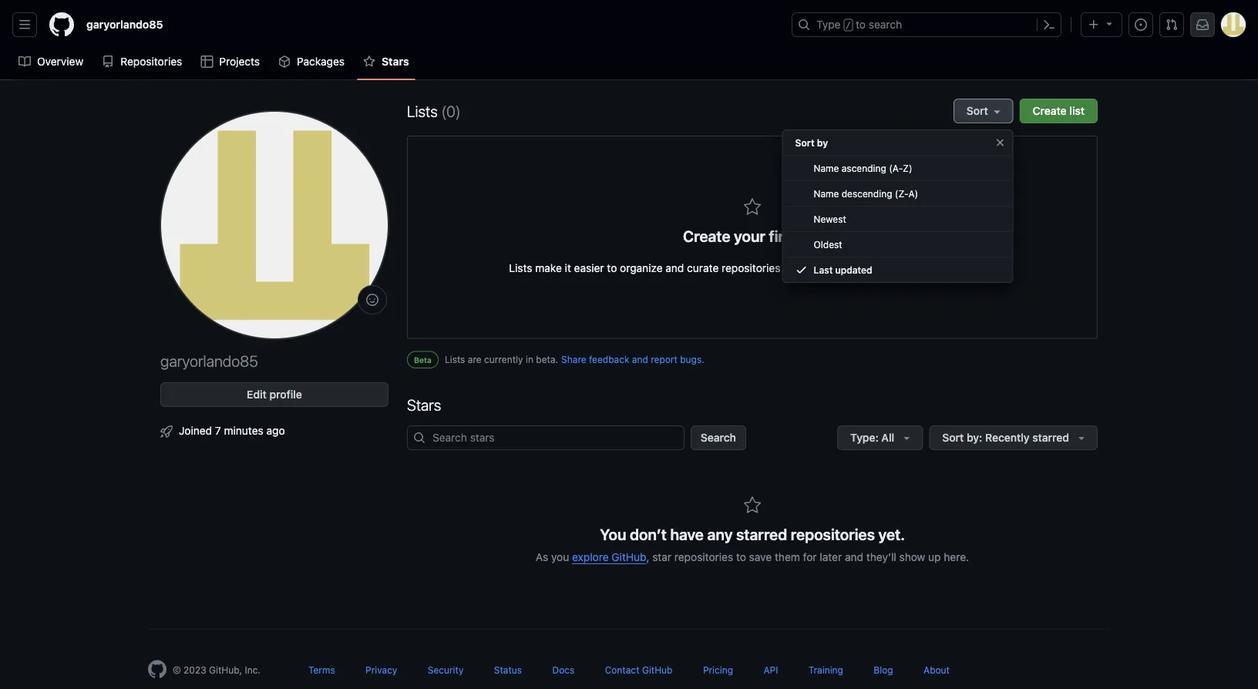 Task type: locate. For each thing, give the bounding box(es) containing it.
bugs.
[[680, 354, 705, 365]]

0 vertical spatial stars
[[382, 55, 409, 68]]

github right contact
[[642, 665, 673, 676]]

0 vertical spatial sort
[[967, 105, 989, 117]]

profile
[[270, 388, 302, 401]]

triangle down image right all
[[901, 432, 913, 444]]

oldest
[[814, 239, 843, 250]]

name for name ascending (a-z)
[[814, 163, 839, 174]]

repo image
[[102, 56, 114, 68]]

sort inside button
[[943, 431, 964, 444]]

that
[[784, 262, 803, 275]]

1 horizontal spatial lists
[[445, 354, 465, 365]]

ascending
[[842, 163, 887, 174]]

2 vertical spatial lists
[[445, 354, 465, 365]]

lists
[[407, 102, 438, 120], [509, 262, 533, 275], [445, 354, 465, 365]]

and right later
[[845, 551, 864, 564]]

api
[[764, 665, 778, 676]]

garyorlando85 up repo image
[[86, 18, 163, 31]]

edit profile button
[[160, 383, 389, 407]]

1 horizontal spatial star image
[[743, 198, 762, 217]]

1 vertical spatial to
[[607, 262, 617, 275]]

rocket image
[[160, 426, 173, 438]]

0 vertical spatial and
[[666, 262, 684, 275]]

command palette image
[[1044, 19, 1056, 31]]

0 horizontal spatial have
[[671, 526, 704, 544]]

repositories down your
[[722, 262, 781, 275]]

check image
[[796, 264, 808, 276]]

lists for lists make it easier to organize and curate repositories that you have starred.
[[509, 262, 533, 275]]

any
[[708, 526, 733, 544]]

homepage image
[[148, 661, 167, 679]]

name inside name descending (z-a) "link"
[[814, 188, 839, 199]]

1 vertical spatial name
[[814, 188, 839, 199]]

security
[[428, 665, 464, 676]]

name
[[814, 163, 839, 174], [814, 188, 839, 199]]

you
[[600, 526, 627, 544]]

2 vertical spatial to
[[737, 551, 747, 564]]

triangle down image inside sort by: recently starred button
[[1076, 432, 1088, 444]]

repositories up later
[[791, 526, 875, 544]]

triangle down image right recently
[[1076, 432, 1088, 444]]

have left any at right
[[671, 526, 704, 544]]

2 vertical spatial and
[[845, 551, 864, 564]]

name up newest
[[814, 188, 839, 199]]

(0)
[[441, 102, 461, 120]]

sort by: recently starred button
[[930, 426, 1098, 450]]

0 horizontal spatial star image
[[363, 56, 376, 68]]

pricing
[[703, 665, 734, 676]]

notifications image
[[1197, 19, 1209, 31]]

© 2023 github, inc.
[[173, 665, 261, 676]]

stars
[[382, 55, 409, 68], [407, 396, 441, 414]]

updated
[[836, 265, 873, 275]]

by:
[[967, 431, 983, 444]]

0 vertical spatial lists
[[407, 102, 438, 120]]

1 horizontal spatial you
[[806, 262, 824, 275]]

1 name from the top
[[814, 163, 839, 174]]

0 horizontal spatial triangle down image
[[901, 432, 913, 444]]

0 vertical spatial name
[[814, 163, 839, 174]]

star image for create your first list
[[743, 198, 762, 217]]

2 triangle down image from the left
[[1076, 432, 1088, 444]]

search button
[[691, 426, 747, 450]]

1 triangle down image from the left
[[901, 432, 913, 444]]

0 vertical spatial github
[[612, 551, 647, 564]]

have
[[827, 262, 851, 275], [671, 526, 704, 544]]

2 horizontal spatial sort
[[967, 105, 989, 117]]

repositories
[[722, 262, 781, 275], [791, 526, 875, 544], [675, 551, 734, 564]]

starred right recently
[[1033, 431, 1070, 444]]

type: all button
[[838, 426, 923, 450]]

minutes
[[224, 424, 264, 437]]

privacy
[[366, 665, 397, 676]]

lists left the "(0)"
[[407, 102, 438, 120]]

lists for lists are currently in beta. share feedback and report bugs.
[[445, 354, 465, 365]]

0 vertical spatial starred
[[1033, 431, 1070, 444]]

first
[[769, 227, 798, 245]]

to right the easier
[[607, 262, 617, 275]]

lists left make
[[509, 262, 533, 275]]

recently
[[986, 431, 1030, 444]]

2 vertical spatial sort
[[943, 431, 964, 444]]

0 horizontal spatial you
[[551, 551, 569, 564]]

to left the save
[[737, 551, 747, 564]]

1 vertical spatial repositories
[[791, 526, 875, 544]]

1 vertical spatial lists
[[509, 262, 533, 275]]

name down by
[[814, 163, 839, 174]]

1 horizontal spatial and
[[666, 262, 684, 275]]

1 vertical spatial create
[[683, 227, 731, 245]]

about
[[924, 665, 950, 676]]

z)
[[903, 163, 913, 174]]

0 horizontal spatial create
[[683, 227, 731, 245]]

github inside you don't have any starred repositories yet. as you explore github ,                   star repositories to save them for later and they'll show up here.
[[612, 551, 647, 564]]

sort for sort
[[967, 105, 989, 117]]

star image right packages
[[363, 56, 376, 68]]

2 horizontal spatial and
[[845, 551, 864, 564]]

make
[[535, 262, 562, 275]]

training link
[[809, 665, 844, 676]]

you
[[806, 262, 824, 275], [551, 551, 569, 564]]

create up curate
[[683, 227, 731, 245]]

git pull request image
[[1166, 19, 1178, 31]]

up
[[929, 551, 941, 564]]

name for name descending (z-a)
[[814, 188, 839, 199]]

sort inside 'popup button'
[[967, 105, 989, 117]]

github
[[612, 551, 647, 564], [642, 665, 673, 676]]

1 horizontal spatial have
[[827, 262, 851, 275]]

triangle down image inside type: all button
[[901, 432, 913, 444]]

1 horizontal spatial triangle down image
[[1076, 432, 1088, 444]]

later
[[820, 551, 842, 564]]

search
[[701, 431, 737, 444]]

star image up create your first list
[[743, 198, 762, 217]]

them
[[775, 551, 800, 564]]

you right that at the top
[[806, 262, 824, 275]]

0 horizontal spatial list
[[801, 227, 822, 245]]

star image
[[363, 56, 376, 68], [743, 198, 762, 217]]

overview
[[37, 55, 83, 68]]

lists left are
[[445, 354, 465, 365]]

1 horizontal spatial sort
[[943, 431, 964, 444]]

create inside create list button
[[1033, 105, 1067, 117]]

a)
[[909, 188, 919, 199]]

1 vertical spatial starred
[[737, 526, 788, 544]]

and
[[666, 262, 684, 275], [632, 354, 648, 365], [845, 551, 864, 564]]

newest
[[814, 214, 847, 224]]

book image
[[19, 56, 31, 68]]

have inside you don't have any starred repositories yet. as you explore github ,                   star repositories to save them for later and they'll show up here.
[[671, 526, 704, 544]]

2 horizontal spatial to
[[856, 18, 866, 31]]

0 horizontal spatial starred
[[737, 526, 788, 544]]

share feedback and report bugs. link
[[562, 353, 705, 367]]

and left curate
[[666, 262, 684, 275]]

change your avatar image
[[160, 111, 389, 339]]

2 name from the top
[[814, 188, 839, 199]]

search image
[[413, 432, 426, 444]]

overview link
[[12, 50, 90, 73]]

table image
[[201, 56, 213, 68]]

1 vertical spatial have
[[671, 526, 704, 544]]

sort
[[967, 105, 989, 117], [796, 137, 815, 148], [943, 431, 964, 444]]

1 horizontal spatial create
[[1033, 105, 1067, 117]]

name inside name ascending (a-z) link
[[814, 163, 839, 174]]

1 horizontal spatial starred
[[1033, 431, 1070, 444]]

1 horizontal spatial list
[[1070, 105, 1085, 117]]

triangle down image
[[901, 432, 913, 444], [1076, 432, 1088, 444]]

1 vertical spatial sort
[[796, 137, 815, 148]]

0 horizontal spatial sort
[[796, 137, 815, 148]]

sort button
[[954, 99, 1014, 123]]

triangle down image for type: all
[[901, 432, 913, 444]]

2 horizontal spatial lists
[[509, 262, 533, 275]]

star image
[[743, 497, 762, 515]]

0 vertical spatial star image
[[363, 56, 376, 68]]

pricing link
[[703, 665, 734, 676]]

Search stars search field
[[407, 426, 685, 450]]

projects link
[[195, 50, 266, 73]]

packages link
[[272, 50, 351, 73]]

stars link
[[357, 50, 415, 73]]

github down you
[[612, 551, 647, 564]]

0 vertical spatial list
[[1070, 105, 1085, 117]]

feedback
[[589, 354, 630, 365]]

terms
[[309, 665, 335, 676]]

and left 'report'
[[632, 354, 648, 365]]

create right "sort" 'popup button'
[[1033, 105, 1067, 117]]

0 vertical spatial create
[[1033, 105, 1067, 117]]

to right /
[[856, 18, 866, 31]]

repositories down any at right
[[675, 551, 734, 564]]

1 vertical spatial and
[[632, 354, 648, 365]]

stars up search icon on the bottom
[[407, 396, 441, 414]]

stars up lists (0)
[[382, 55, 409, 68]]

sort inside menu
[[796, 137, 815, 148]]

create for create your first list
[[683, 227, 731, 245]]

0 vertical spatial have
[[827, 262, 851, 275]]

starred
[[1033, 431, 1070, 444], [737, 526, 788, 544]]

have down oldest
[[827, 262, 851, 275]]

explore
[[572, 551, 609, 564]]

starred inside sort by: recently starred button
[[1033, 431, 1070, 444]]

edit profile
[[247, 388, 302, 401]]

name ascending (a-z) link
[[783, 156, 1013, 181]]

contact github link
[[605, 665, 673, 676]]

garyorlando85
[[86, 18, 163, 31], [160, 352, 258, 370]]

plus image
[[1088, 19, 1101, 31]]

©
[[173, 665, 181, 676]]

0 horizontal spatial lists
[[407, 102, 438, 120]]

1 horizontal spatial to
[[737, 551, 747, 564]]

1 vertical spatial star image
[[743, 198, 762, 217]]

type:
[[851, 431, 879, 444]]

0 vertical spatial to
[[856, 18, 866, 31]]

to
[[856, 18, 866, 31], [607, 262, 617, 275], [737, 551, 747, 564]]

you right the as
[[551, 551, 569, 564]]

starred up the save
[[737, 526, 788, 544]]

garyorlando85 up edit
[[160, 352, 258, 370]]

1 vertical spatial you
[[551, 551, 569, 564]]

1 vertical spatial list
[[801, 227, 822, 245]]

0 horizontal spatial and
[[632, 354, 648, 365]]

menu
[[782, 123, 1014, 295]]



Task type: vqa. For each thing, say whether or not it's contained in the screenshot.
garyorlando85 link on the left of the page
yes



Task type: describe. For each thing, give the bounding box(es) containing it.
1 vertical spatial stars
[[407, 396, 441, 414]]

1 vertical spatial garyorlando85
[[160, 352, 258, 370]]

here.
[[944, 551, 970, 564]]

don't
[[630, 526, 667, 544]]

curate
[[687, 262, 719, 275]]

and inside you don't have any starred repositories yet. as you explore github ,                   star repositories to save them for later and they'll show up here.
[[845, 551, 864, 564]]

close menu image
[[995, 137, 1007, 149]]

feature release label: beta element
[[407, 351, 439, 369]]

blog
[[874, 665, 894, 676]]

search
[[869, 18, 903, 31]]

for
[[803, 551, 817, 564]]

your
[[734, 227, 766, 245]]

packages
[[297, 55, 345, 68]]

docs link
[[553, 665, 575, 676]]

smiley image
[[366, 294, 379, 306]]

currently
[[484, 354, 523, 365]]

in
[[526, 354, 534, 365]]

lists are currently in beta. share feedback and report bugs.
[[445, 354, 705, 365]]

type / to search
[[817, 18, 903, 31]]

you don't have any starred repositories yet. as you explore github ,                   star repositories to save them for later and they'll show up here.
[[536, 526, 970, 564]]

all
[[882, 431, 895, 444]]

as
[[536, 551, 549, 564]]

type: all
[[851, 431, 895, 444]]

(a-
[[889, 163, 903, 174]]

show
[[900, 551, 926, 564]]

0 vertical spatial you
[[806, 262, 824, 275]]

starred inside you don't have any starred repositories yet. as you explore github ,                   star repositories to save them for later and they'll show up here.
[[737, 526, 788, 544]]

inc.
[[245, 665, 261, 676]]

repositories link
[[96, 50, 188, 73]]

create list
[[1033, 105, 1085, 117]]

0 horizontal spatial to
[[607, 262, 617, 275]]

descending
[[842, 188, 893, 199]]

blog link
[[874, 665, 894, 676]]

joined 7 minutes ago
[[179, 424, 285, 437]]

lists for lists (0)
[[407, 102, 438, 120]]

sort for sort by
[[796, 137, 815, 148]]

contact github
[[605, 665, 673, 676]]

list inside button
[[1070, 105, 1085, 117]]

star image for stars
[[363, 56, 376, 68]]

create your first list
[[683, 227, 822, 245]]

are
[[468, 354, 482, 365]]

about link
[[924, 665, 950, 676]]

name descending (z-a)
[[814, 188, 919, 199]]

7
[[215, 424, 221, 437]]

/
[[846, 20, 851, 31]]

garyorlando85 link
[[80, 12, 169, 37]]

2 vertical spatial repositories
[[675, 551, 734, 564]]

they'll
[[867, 551, 897, 564]]

sort for sort by: recently starred
[[943, 431, 964, 444]]

projects
[[219, 55, 260, 68]]

beta
[[414, 355, 432, 365]]

name ascending (a-z)
[[814, 163, 913, 174]]

newest link
[[783, 207, 1013, 232]]

menu containing sort by
[[782, 123, 1014, 295]]

(z-
[[895, 188, 909, 199]]

joined
[[179, 424, 212, 437]]

name descending (z-a) link
[[783, 181, 1013, 207]]

status
[[494, 665, 522, 676]]

create list button
[[1020, 99, 1098, 123]]

by
[[817, 137, 828, 148]]

package image
[[279, 56, 291, 68]]

lists (0)
[[407, 102, 461, 120]]

starred.
[[854, 262, 892, 275]]

ago
[[267, 424, 285, 437]]

organize
[[620, 262, 663, 275]]

yet.
[[879, 526, 905, 544]]

terms link
[[309, 665, 335, 676]]

privacy link
[[366, 665, 397, 676]]

triangle down image for sort by: recently starred
[[1076, 432, 1088, 444]]

sort by: recently starred
[[943, 431, 1070, 444]]

1 vertical spatial github
[[642, 665, 673, 676]]

last updated
[[814, 265, 873, 275]]

star
[[653, 551, 672, 564]]

you inside you don't have any starred repositories yet. as you explore github ,                   star repositories to save them for later and they'll show up here.
[[551, 551, 569, 564]]

docs
[[553, 665, 575, 676]]

homepage image
[[49, 12, 74, 37]]

security link
[[428, 665, 464, 676]]

create for create list
[[1033, 105, 1067, 117]]

it
[[565, 262, 571, 275]]

report
[[651, 354, 678, 365]]

2023
[[184, 665, 206, 676]]

edit
[[247, 388, 267, 401]]

last
[[814, 265, 833, 275]]

save
[[749, 551, 772, 564]]

api link
[[764, 665, 778, 676]]

easier
[[574, 262, 604, 275]]

share
[[562, 354, 587, 365]]

beta.
[[536, 354, 558, 365]]

sort by
[[796, 137, 828, 148]]

triangle down image
[[1104, 17, 1116, 30]]

status link
[[494, 665, 522, 676]]

training
[[809, 665, 844, 676]]

issue opened image
[[1135, 19, 1148, 31]]

0 vertical spatial repositories
[[722, 262, 781, 275]]

to inside you don't have any starred repositories yet. as you explore github ,                   star repositories to save them for later and they'll show up here.
[[737, 551, 747, 564]]

,
[[647, 551, 650, 564]]

0 vertical spatial garyorlando85
[[86, 18, 163, 31]]



